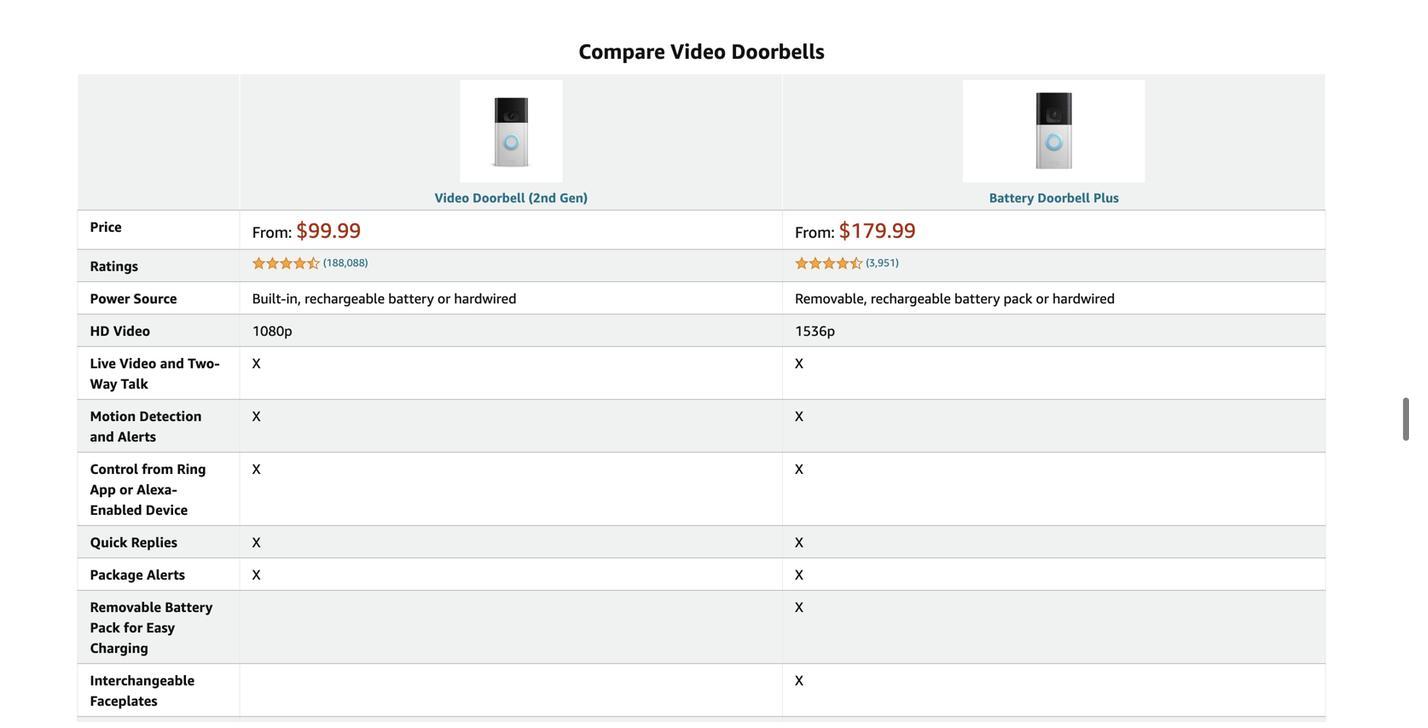 Task type: locate. For each thing, give the bounding box(es) containing it.
1 horizontal spatial doorbell
[[1038, 190, 1091, 206]]

talk
[[121, 376, 148, 392]]

0 horizontal spatial rechargeable
[[305, 290, 385, 307]]

and
[[160, 355, 184, 372], [90, 429, 114, 445]]

0 horizontal spatial doorbell
[[473, 190, 526, 206]]

1 vertical spatial and
[[90, 429, 114, 445]]

alerts down the replies
[[147, 567, 185, 583]]

hd video
[[90, 323, 150, 339]]

from: left $99.99
[[252, 223, 292, 241]]

x
[[252, 355, 261, 372], [796, 355, 804, 372], [252, 408, 261, 424], [796, 408, 804, 424], [252, 461, 261, 477], [796, 461, 804, 477], [252, 535, 261, 551], [796, 535, 804, 551], [252, 567, 261, 583], [796, 567, 804, 583], [796, 599, 804, 616], [796, 673, 804, 689]]

0 horizontal spatial from:
[[252, 223, 292, 241]]

1 horizontal spatial rechargeable
[[871, 290, 952, 307]]

(188,088)
[[323, 257, 368, 269]]

0 vertical spatial battery
[[990, 190, 1035, 206]]

$99.99
[[296, 218, 361, 243]]

charging
[[90, 640, 148, 657]]

battery doorbell  plus link
[[990, 190, 1120, 206]]

video doorbell (2nd gen) link
[[435, 190, 588, 206]]

video
[[671, 39, 726, 63], [435, 190, 470, 206], [113, 323, 150, 339], [120, 355, 157, 372]]

or
[[438, 290, 451, 307], [1037, 290, 1050, 307], [119, 482, 133, 498]]

removable battery pack for easy charging
[[90, 599, 213, 657]]

compare video doorbells
[[579, 39, 825, 63]]

battery up easy
[[165, 599, 213, 616]]

doorbell left (2nd
[[473, 190, 526, 206]]

gen)
[[560, 190, 588, 206]]

2 battery from the left
[[955, 290, 1001, 307]]

alerts down motion
[[118, 429, 156, 445]]

built-
[[252, 290, 286, 307]]

1 rechargeable from the left
[[305, 290, 385, 307]]

hardwired for removable,  rechargeable battery pack or hardwired
[[1053, 290, 1116, 307]]

from: inside from: $179.99
[[796, 223, 835, 241]]

power source
[[90, 290, 177, 307]]

from: $99.99
[[252, 218, 361, 243]]

1 horizontal spatial battery
[[990, 190, 1035, 206]]

1080p
[[252, 323, 292, 339]]

and for alerts
[[90, 429, 114, 445]]

and inside motion detection and alerts
[[90, 429, 114, 445]]

0 horizontal spatial and
[[90, 429, 114, 445]]

for
[[124, 620, 143, 636]]

live video and two- way talk
[[90, 355, 220, 392]]

1 horizontal spatial hardwired
[[1053, 290, 1116, 307]]

(188,088) link
[[323, 257, 368, 269]]

1 horizontal spatial or
[[438, 290, 451, 307]]

1 doorbell from the left
[[473, 190, 526, 206]]

power
[[90, 290, 130, 307]]

hardwired
[[454, 290, 517, 307], [1053, 290, 1116, 307]]

and down motion
[[90, 429, 114, 445]]

1 hardwired from the left
[[454, 290, 517, 307]]

or for pack
[[1037, 290, 1050, 307]]

from: for $179.99
[[796, 223, 835, 241]]

1 horizontal spatial and
[[160, 355, 184, 372]]

battery doorbell  plus
[[990, 190, 1120, 206]]

0 horizontal spatial battery
[[389, 290, 434, 307]]

from: inside from: $99.99
[[252, 223, 292, 241]]

video inside the 'live video and two- way talk'
[[120, 355, 157, 372]]

removable,  rechargeable battery pack or hardwired
[[796, 290, 1116, 307]]

battery down battery doorbell  plus image
[[990, 190, 1035, 206]]

rechargeable down the (3,951) link
[[871, 290, 952, 307]]

1 horizontal spatial battery
[[955, 290, 1001, 307]]

(2nd
[[529, 190, 557, 206]]

alerts
[[118, 429, 156, 445], [147, 567, 185, 583]]

(3,951)
[[867, 257, 899, 269]]

rechargeable
[[305, 290, 385, 307], [871, 290, 952, 307]]

2 horizontal spatial or
[[1037, 290, 1050, 307]]

rechargeable down (188,088) link
[[305, 290, 385, 307]]

0 vertical spatial alerts
[[118, 429, 156, 445]]

2 doorbell from the left
[[1038, 190, 1091, 206]]

from:
[[252, 223, 292, 241], [796, 223, 835, 241]]

doorbell
[[473, 190, 526, 206], [1038, 190, 1091, 206]]

doorbell left plus
[[1038, 190, 1091, 206]]

interchangeable
[[90, 673, 195, 689]]

$179.99
[[839, 218, 917, 243]]

built-in,  rechargeable battery or hardwired
[[252, 290, 517, 307]]

0 horizontal spatial or
[[119, 482, 133, 498]]

1 vertical spatial battery
[[165, 599, 213, 616]]

2 from: from the left
[[796, 223, 835, 241]]

detection
[[139, 408, 202, 424]]

interchangeable faceplates
[[90, 673, 195, 710]]

video for live video and two- way talk
[[120, 355, 157, 372]]

faceplates
[[90, 693, 157, 710]]

removable,
[[796, 290, 868, 307]]

and left 'two-'
[[160, 355, 184, 372]]

doorbell for video
[[473, 190, 526, 206]]

from
[[142, 461, 173, 477]]

from: left $179.99
[[796, 223, 835, 241]]

live
[[90, 355, 116, 372]]

1 horizontal spatial from:
[[796, 223, 835, 241]]

quick replies
[[90, 535, 177, 551]]

battery doorbell  plus image
[[964, 80, 1146, 182]]

1536p
[[796, 323, 836, 339]]

1 from: from the left
[[252, 223, 292, 241]]

and inside the 'live video and two- way talk'
[[160, 355, 184, 372]]

control from ring app or alexa- enabled device
[[90, 461, 206, 518]]

0 horizontal spatial hardwired
[[454, 290, 517, 307]]

2 hardwired from the left
[[1053, 290, 1116, 307]]

pack
[[1004, 290, 1033, 307]]

battery
[[990, 190, 1035, 206], [165, 599, 213, 616]]

0 vertical spatial and
[[160, 355, 184, 372]]

0 horizontal spatial battery
[[165, 599, 213, 616]]

(3,951) link
[[867, 257, 899, 269]]

battery
[[389, 290, 434, 307], [955, 290, 1001, 307]]

or inside control from ring app or alexa- enabled device
[[119, 482, 133, 498]]

battery inside removable battery pack for easy charging
[[165, 599, 213, 616]]



Task type: describe. For each thing, give the bounding box(es) containing it.
pack
[[90, 620, 120, 636]]

in,
[[286, 290, 301, 307]]

control
[[90, 461, 138, 477]]

ring
[[177, 461, 206, 477]]

compare
[[579, 39, 666, 63]]

hardwired for built-in,  rechargeable battery or hardwired
[[454, 290, 517, 307]]

doorbells
[[732, 39, 825, 63]]

or for battery
[[438, 290, 451, 307]]

hd
[[90, 323, 110, 339]]

video doorbell (2nd gen)
[[435, 190, 588, 206]]

easy
[[146, 620, 175, 636]]

or for app
[[119, 482, 133, 498]]

package alerts
[[90, 567, 185, 583]]

from: for $99.99
[[252, 223, 292, 241]]

and for two-
[[160, 355, 184, 372]]

motion
[[90, 408, 136, 424]]

plus
[[1094, 190, 1120, 206]]

alerts inside motion detection and alerts
[[118, 429, 156, 445]]

enabled
[[90, 502, 142, 518]]

source
[[134, 290, 177, 307]]

two-
[[188, 355, 220, 372]]

app
[[90, 482, 116, 498]]

quick
[[90, 535, 128, 551]]

removable
[[90, 599, 161, 616]]

way
[[90, 376, 117, 392]]

alexa-
[[137, 482, 177, 498]]

2 rechargeable from the left
[[871, 290, 952, 307]]

ratings
[[90, 258, 138, 274]]

replies
[[131, 535, 177, 551]]

package
[[90, 567, 143, 583]]

1 battery from the left
[[389, 290, 434, 307]]

video doorbell (2nd gen) image
[[460, 80, 563, 182]]

1 vertical spatial alerts
[[147, 567, 185, 583]]

price
[[90, 219, 122, 235]]

motion detection and alerts
[[90, 408, 202, 445]]

doorbell for battery
[[1038, 190, 1091, 206]]

from: $179.99
[[796, 218, 917, 243]]

video for hd video
[[113, 323, 150, 339]]

device
[[146, 502, 188, 518]]

video for compare video doorbells
[[671, 39, 726, 63]]



Task type: vqa. For each thing, say whether or not it's contained in the screenshot.
1½
no



